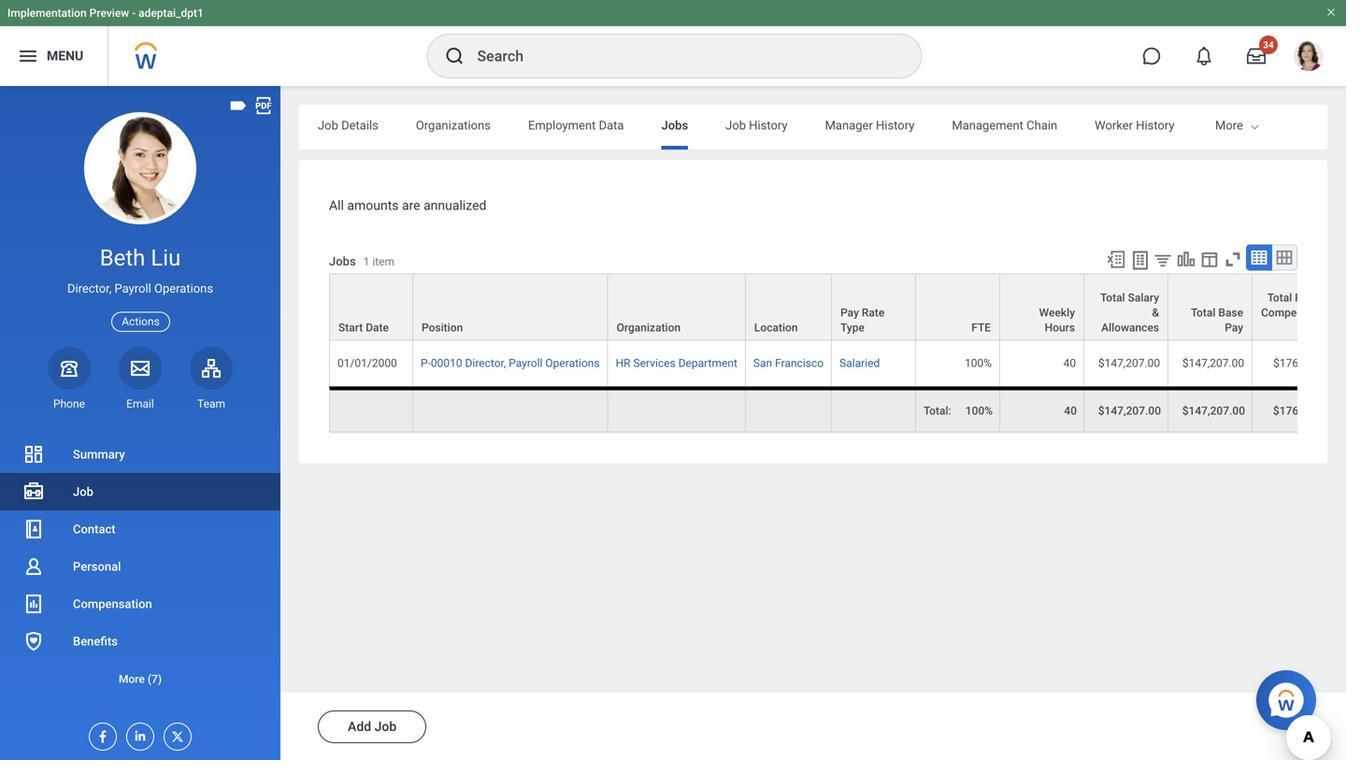 Task type: vqa. For each thing, say whether or not it's contained in the screenshot.
job details
yes



Task type: locate. For each thing, give the bounding box(es) containing it.
tab list
[[299, 105, 1347, 150]]

all
[[329, 198, 344, 213]]

adeptai_dpt1
[[138, 7, 204, 20]]

job inside 'job' "link"
[[73, 485, 93, 499]]

1 vertical spatial compensation
[[73, 597, 152, 611]]

jobs left 1
[[329, 254, 356, 268]]

worker
[[1095, 118, 1133, 132]]

0 horizontal spatial payroll
[[115, 282, 151, 296]]

total salary & allowances button
[[1085, 275, 1168, 340]]

3 row from the top
[[329, 387, 1347, 433]]

hr services department
[[616, 357, 738, 370]]

1 vertical spatial director,
[[465, 357, 506, 370]]

1 horizontal spatial pay
[[1225, 321, 1244, 334]]

0 vertical spatial operations
[[154, 282, 213, 296]]

export to worksheets image
[[1130, 249, 1152, 272]]

fte
[[972, 321, 991, 334]]

fullscreen image
[[1223, 249, 1244, 270]]

3 cell from the left
[[608, 387, 746, 433]]

search image
[[444, 45, 466, 67]]

1 horizontal spatial director,
[[465, 357, 506, 370]]

1 history from the left
[[749, 118, 788, 132]]

Search Workday  search field
[[477, 36, 883, 77]]

job
[[318, 118, 338, 132], [726, 118, 746, 132], [73, 485, 93, 499], [375, 719, 397, 735]]

100%
[[965, 357, 992, 370], [966, 405, 993, 418]]

phone
[[53, 397, 85, 410]]

history right 'manager'
[[876, 118, 915, 132]]

manager history
[[825, 118, 915, 132]]

fte button
[[917, 275, 1000, 340]]

compensation inside popup button
[[1262, 306, 1335, 320]]

more down 34 button
[[1216, 118, 1244, 132]]

0 vertical spatial 100%
[[965, 357, 992, 370]]

operations left hr on the top of page
[[546, 357, 600, 370]]

position
[[422, 321, 463, 334]]

0 horizontal spatial jobs
[[329, 254, 356, 268]]

2 horizontal spatial history
[[1136, 118, 1175, 132]]

0 horizontal spatial history
[[749, 118, 788, 132]]

pay down base
[[1225, 321, 1244, 334]]

job up contact
[[73, 485, 93, 499]]

details
[[341, 118, 379, 132]]

history
[[749, 118, 788, 132], [876, 118, 915, 132], [1136, 118, 1175, 132]]

salaried
[[840, 357, 880, 370]]

add job button
[[318, 711, 427, 743]]

team beth liu element
[[190, 396, 233, 411]]

3 history from the left
[[1136, 118, 1175, 132]]

personal link
[[0, 548, 281, 585]]

director,
[[67, 282, 112, 296], [465, 357, 506, 370]]

view team image
[[200, 357, 223, 379]]

history right worker
[[1136, 118, 1175, 132]]

more (7) button
[[0, 660, 281, 698]]

cell down salaried "link"
[[832, 387, 917, 433]]

list
[[0, 436, 281, 698]]

operations down liu
[[154, 282, 213, 296]]

pay inside pay rate type
[[841, 306, 859, 320]]

job image
[[22, 481, 45, 503]]

100% right total:
[[966, 405, 993, 418]]

1 row from the top
[[329, 274, 1347, 341]]

cell down san francisco link
[[746, 387, 832, 433]]

total left base
[[1191, 306, 1216, 320]]

personal
[[73, 560, 121, 574]]

hours
[[1045, 321, 1076, 334]]

justify image
[[17, 45, 39, 67]]

jobs
[[662, 118, 688, 132], [329, 254, 356, 268]]

x image
[[165, 724, 185, 744]]

history for worker history
[[1136, 118, 1175, 132]]

linkedin image
[[127, 724, 148, 743]]

0 horizontal spatial compensation
[[73, 597, 152, 611]]

&
[[1153, 306, 1160, 320]]

expand table image
[[1276, 248, 1294, 267]]

more inside dropdown button
[[119, 673, 145, 686]]

job link
[[0, 473, 281, 511]]

timeline
[[1213, 118, 1259, 132]]

total
[[1101, 291, 1126, 305], [1268, 291, 1293, 305], [1191, 306, 1216, 320]]

total primary compensation basis
[[1262, 291, 1335, 334]]

0 vertical spatial 40
[[1064, 357, 1076, 370]]

are
[[402, 198, 420, 213]]

0 vertical spatial pay
[[841, 306, 859, 320]]

total for total salary & allowances
[[1101, 291, 1126, 305]]

job history
[[726, 118, 788, 132]]

row containing total:
[[329, 387, 1347, 433]]

0 horizontal spatial pay
[[841, 306, 859, 320]]

director, inside row
[[465, 357, 506, 370]]

job left details
[[318, 118, 338, 132]]

$147,207.00
[[1099, 357, 1161, 370], [1183, 357, 1245, 370], [1099, 405, 1162, 418], [1183, 405, 1246, 418]]

row containing 01/01/2000
[[329, 341, 1347, 387]]

1 vertical spatial $176,648.40
[[1274, 405, 1337, 418]]

add job
[[348, 719, 397, 735]]

toolbar
[[1098, 245, 1298, 274]]

compensation image
[[22, 593, 45, 615]]

inbox large image
[[1248, 47, 1266, 65]]

0 horizontal spatial operations
[[154, 282, 213, 296]]

total salary & allowances
[[1101, 291, 1160, 334]]

0 horizontal spatial director,
[[67, 282, 112, 296]]

40 for row containing 01/01/2000
[[1064, 357, 1076, 370]]

cell down hr services department link
[[608, 387, 746, 433]]

cell down 01/01/2000
[[329, 387, 413, 433]]

click to view/edit grid preferences image
[[1200, 249, 1220, 270]]

close environment banner image
[[1326, 7, 1337, 18]]

employment data
[[528, 118, 624, 132]]

director, right 00010
[[465, 357, 506, 370]]

1 horizontal spatial payroll
[[509, 357, 543, 370]]

primary
[[1295, 291, 1335, 305]]

2 horizontal spatial total
[[1268, 291, 1293, 305]]

annualized
[[424, 198, 487, 213]]

management chain
[[952, 118, 1058, 132]]

1 horizontal spatial jobs
[[662, 118, 688, 132]]

compensation down primary
[[1262, 306, 1335, 320]]

weekly
[[1040, 306, 1076, 320]]

contact link
[[0, 511, 281, 548]]

0 horizontal spatial total
[[1101, 291, 1126, 305]]

total left "salary"
[[1101, 291, 1126, 305]]

payroll down beth liu at the top left
[[115, 282, 151, 296]]

jobs 1 item
[[329, 254, 395, 268]]

start date column header
[[329, 274, 413, 341]]

100% down fte
[[965, 357, 992, 370]]

0 horizontal spatial more
[[119, 673, 145, 686]]

payroll
[[115, 282, 151, 296], [509, 357, 543, 370]]

amounts
[[347, 198, 399, 213]]

history left 'manager'
[[749, 118, 788, 132]]

p-
[[421, 357, 431, 370]]

40
[[1064, 357, 1076, 370], [1065, 405, 1077, 418]]

director, down the beth
[[67, 282, 112, 296]]

1
[[363, 255, 370, 268]]

1 horizontal spatial total
[[1191, 306, 1216, 320]]

0 vertical spatial more
[[1216, 118, 1244, 132]]

2 row from the top
[[329, 341, 1347, 387]]

email
[[126, 397, 154, 410]]

pay up type
[[841, 306, 859, 320]]

more left '(7)'
[[119, 673, 145, 686]]

total inside total salary & allowances
[[1101, 291, 1126, 305]]

0 vertical spatial compensation
[[1262, 306, 1335, 320]]

pay
[[841, 306, 859, 320], [1225, 321, 1244, 334]]

date
[[366, 321, 389, 334]]

rate
[[862, 306, 885, 320]]

manager
[[825, 118, 873, 132]]

$176,648.40
[[1274, 357, 1336, 370], [1274, 405, 1337, 418]]

start date
[[339, 321, 389, 334]]

type
[[841, 321, 865, 334]]

implementation preview -   adeptai_dpt1
[[7, 7, 204, 20]]

all amounts are annualized
[[329, 198, 487, 213]]

operations
[[154, 282, 213, 296], [546, 357, 600, 370]]

jobs right data at the top left
[[662, 118, 688, 132]]

job for job history
[[726, 118, 746, 132]]

1 vertical spatial jobs
[[329, 254, 356, 268]]

pay rate type button
[[832, 275, 916, 340]]

compensation down personal
[[73, 597, 152, 611]]

1 vertical spatial pay
[[1225, 321, 1244, 334]]

1 horizontal spatial compensation
[[1262, 306, 1335, 320]]

1 vertical spatial more
[[119, 673, 145, 686]]

1 horizontal spatial more
[[1216, 118, 1244, 132]]

total inside total base pay
[[1191, 306, 1216, 320]]

1 vertical spatial operations
[[546, 357, 600, 370]]

salaried link
[[840, 357, 880, 370]]

cell
[[329, 387, 413, 433], [413, 387, 608, 433], [608, 387, 746, 433], [746, 387, 832, 433], [832, 387, 917, 433]]

payroll down position popup button
[[509, 357, 543, 370]]

0 vertical spatial jobs
[[662, 118, 688, 132]]

weekly hours
[[1040, 306, 1076, 334]]

weekly hours button
[[1001, 275, 1084, 340]]

cell down the p-00010 director, payroll operations 'link'
[[413, 387, 608, 433]]

total inside total primary compensation basis
[[1268, 291, 1293, 305]]

director, inside navigation pane region
[[67, 282, 112, 296]]

0 vertical spatial director,
[[67, 282, 112, 296]]

1 horizontal spatial history
[[876, 118, 915, 132]]

0 vertical spatial $176,648.40
[[1274, 357, 1336, 370]]

summary image
[[22, 443, 45, 466]]

2 history from the left
[[876, 118, 915, 132]]

item
[[373, 255, 395, 268]]

row containing total salary & allowances
[[329, 274, 1347, 341]]

job down search workday search field on the top of page
[[726, 118, 746, 132]]

01/01/2000
[[338, 357, 397, 370]]

job right add
[[375, 719, 397, 735]]

summary link
[[0, 436, 281, 473]]

0 vertical spatial payroll
[[115, 282, 151, 296]]

row
[[329, 274, 1347, 341], [329, 341, 1347, 387], [329, 387, 1347, 433]]

1 vertical spatial 40
[[1065, 405, 1077, 418]]

total left primary
[[1268, 291, 1293, 305]]

total base pay
[[1191, 306, 1244, 334]]

1 vertical spatial payroll
[[509, 357, 543, 370]]

1 vertical spatial 100%
[[966, 405, 993, 418]]



Task type: describe. For each thing, give the bounding box(es) containing it.
position button
[[413, 275, 607, 340]]

chain
[[1027, 118, 1058, 132]]

1 100% from the top
[[965, 357, 992, 370]]

employment
[[528, 118, 596, 132]]

2 100% from the top
[[966, 405, 993, 418]]

additiona
[[1296, 118, 1347, 132]]

pay inside total base pay
[[1225, 321, 1244, 334]]

total for total primary compensation basis
[[1268, 291, 1293, 305]]

(7)
[[148, 673, 162, 686]]

34
[[1264, 39, 1274, 50]]

add
[[348, 719, 371, 735]]

organizations
[[416, 118, 491, 132]]

job inside add job button
[[375, 719, 397, 735]]

payroll inside navigation pane region
[[115, 282, 151, 296]]

1 cell from the left
[[329, 387, 413, 433]]

notifications large image
[[1195, 47, 1214, 65]]

base
[[1219, 306, 1244, 320]]

total base pay button
[[1169, 275, 1252, 340]]

benefits image
[[22, 630, 45, 653]]

total:
[[924, 405, 952, 418]]

management
[[952, 118, 1024, 132]]

department
[[679, 357, 738, 370]]

job for job details
[[318, 118, 338, 132]]

hr services department link
[[616, 357, 738, 370]]

row for employment data
[[329, 341, 1347, 387]]

liu
[[151, 245, 181, 271]]

compensation inside navigation pane region
[[73, 597, 152, 611]]

job for job
[[73, 485, 93, 499]]

00010
[[431, 357, 463, 370]]

compensation link
[[0, 585, 281, 623]]

history for manager history
[[876, 118, 915, 132]]

select to filter grid data image
[[1153, 250, 1174, 270]]

profile logan mcneil image
[[1294, 41, 1324, 75]]

preview
[[89, 7, 129, 20]]

1 horizontal spatial operations
[[546, 357, 600, 370]]

mail image
[[129, 357, 151, 379]]

actions
[[122, 315, 160, 328]]

view printable version (pdf) image
[[253, 95, 274, 116]]

pay rate type
[[841, 306, 885, 334]]

services
[[634, 357, 676, 370]]

contact
[[73, 522, 116, 536]]

contact image
[[22, 518, 45, 541]]

salary
[[1128, 291, 1160, 305]]

san francisco link
[[754, 357, 824, 370]]

location button
[[746, 275, 831, 340]]

jobs for jobs 1 item
[[329, 254, 356, 268]]

p-00010 director, payroll operations
[[421, 357, 600, 370]]

director, payroll operations
[[67, 282, 213, 296]]

operations inside navigation pane region
[[154, 282, 213, 296]]

more for more (7)
[[119, 673, 145, 686]]

personal image
[[22, 555, 45, 578]]

san francisco
[[754, 357, 824, 370]]

export to excel image
[[1106, 249, 1127, 270]]

table image
[[1250, 248, 1269, 267]]

organization button
[[608, 275, 745, 340]]

list containing summary
[[0, 436, 281, 698]]

allowances
[[1102, 321, 1160, 334]]

basis
[[1307, 321, 1335, 334]]

hr
[[616, 357, 631, 370]]

total for total base pay
[[1191, 306, 1216, 320]]

location
[[755, 321, 798, 334]]

tab list containing job details
[[299, 105, 1347, 150]]

-
[[132, 7, 136, 20]]

row for beth liu
[[329, 274, 1347, 341]]

phone beth liu element
[[48, 396, 91, 411]]

phone button
[[48, 347, 91, 411]]

implementation
[[7, 7, 87, 20]]

facebook image
[[90, 724, 110, 744]]

benefits
[[73, 635, 118, 649]]

history for job history
[[749, 118, 788, 132]]

more for more
[[1216, 118, 1244, 132]]

start
[[339, 321, 363, 334]]

menu banner
[[0, 0, 1347, 86]]

menu
[[47, 48, 83, 64]]

40 for row containing total:
[[1065, 405, 1077, 418]]

2 cell from the left
[[413, 387, 608, 433]]

summary
[[73, 447, 125, 462]]

email beth liu element
[[119, 396, 162, 411]]

start date button
[[330, 275, 412, 340]]

more (7)
[[119, 673, 162, 686]]

team link
[[190, 347, 233, 411]]

view worker - expand/collapse chart image
[[1176, 249, 1197, 270]]

total primary compensation basis button
[[1253, 275, 1343, 340]]

tag image
[[228, 95, 249, 116]]

beth
[[100, 245, 145, 271]]

5 cell from the left
[[832, 387, 917, 433]]

more (7) button
[[0, 668, 281, 691]]

francisco
[[775, 357, 824, 370]]

organization
[[617, 321, 681, 334]]

4 cell from the left
[[746, 387, 832, 433]]

benefits link
[[0, 623, 281, 660]]

data
[[599, 118, 624, 132]]

job details
[[318, 118, 379, 132]]

34 button
[[1236, 36, 1278, 77]]

team
[[197, 397, 225, 410]]

phone image
[[56, 357, 82, 379]]

navigation pane region
[[0, 86, 281, 760]]

beth liu
[[100, 245, 181, 271]]

san
[[754, 357, 773, 370]]

jobs for jobs
[[662, 118, 688, 132]]

menu button
[[0, 26, 108, 86]]

email button
[[119, 347, 162, 411]]

worker history
[[1095, 118, 1175, 132]]

actions button
[[111, 312, 170, 332]]



